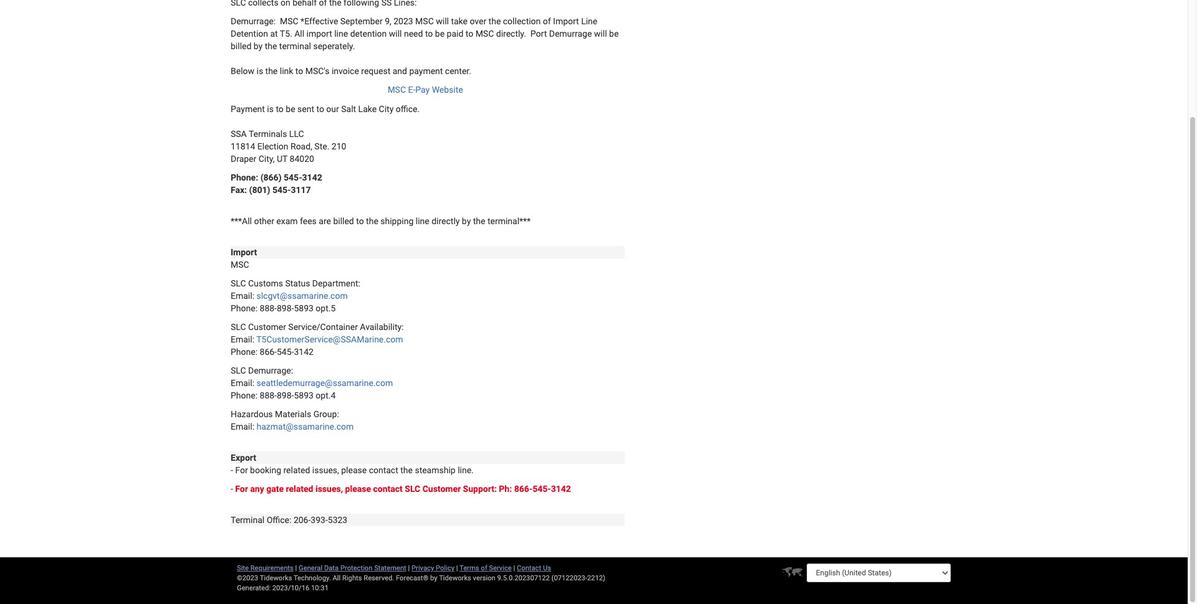 Task type: vqa. For each thing, say whether or not it's contained in the screenshot.
the topmost please
yes



Task type: locate. For each thing, give the bounding box(es) containing it.
hazmat@ssamarine.com
[[257, 422, 354, 432]]

line left "directly"
[[416, 216, 429, 226]]

0 horizontal spatial import
[[231, 248, 257, 257]]

september
[[340, 16, 383, 26]]

of up port
[[543, 16, 551, 26]]

1 vertical spatial of
[[481, 565, 487, 573]]

phone: up demurrage:
[[231, 347, 258, 357]]

terms
[[460, 565, 479, 573]]

pay
[[415, 85, 430, 95]]

be left the paid
[[435, 29, 445, 39]]

2 horizontal spatial be
[[609, 29, 619, 39]]

issues, down - for booking related issues, please contact the steamship line.
[[315, 484, 343, 494]]

0 vertical spatial 3142
[[302, 173, 322, 183]]

line
[[581, 16, 597, 26]]

email: down hazardous
[[231, 422, 254, 432]]

888-
[[260, 304, 277, 314], [260, 391, 277, 401]]

888- inside slc demurrage: email: seattledemurrage@ssamarine.com phone: 888-898-5893 opt.4
[[260, 391, 277, 401]]

| up forecast®
[[408, 565, 410, 573]]

1 vertical spatial all
[[333, 575, 341, 583]]

9,
[[385, 16, 391, 26]]

hazardous materials group: email: hazmat@ssamarine.com
[[231, 410, 354, 432]]

3142 inside slc customer service /container availability: email: t5customerservice@ssamarine.com phone: 866-545-3142
[[294, 347, 314, 357]]

/container
[[317, 322, 358, 332]]

1 888- from the top
[[260, 304, 277, 314]]

email:
[[231, 291, 254, 301], [231, 335, 254, 345], [231, 378, 254, 388], [231, 422, 254, 432]]

contact up - for any gate related issues, please contact slc customer support: ph: 866-545-3142
[[369, 466, 398, 476]]

over
[[470, 16, 486, 26]]

| up tideworks
[[456, 565, 458, 573]]

3 phone: from the top
[[231, 347, 258, 357]]

0 vertical spatial 5893
[[294, 304, 314, 314]]

1 vertical spatial -
[[231, 484, 233, 494]]

msc up "need"
[[415, 16, 434, 26]]

1 horizontal spatial is
[[267, 104, 274, 114]]

0 horizontal spatial 866-
[[260, 347, 277, 357]]

2 898- from the top
[[277, 391, 294, 401]]

draper
[[231, 154, 256, 164]]

to left our
[[316, 104, 324, 114]]

billed right fees are
[[333, 216, 354, 226]]

phone: up hazardous
[[231, 391, 258, 401]]

customs
[[248, 279, 283, 289]]

5893 inside slc customs status department: email: slcgvt@ssamarine.com phone: 888-898-5893 opt.5
[[294, 304, 314, 314]]

issues,
[[312, 466, 339, 476], [315, 484, 343, 494]]

545- inside slc customer service /container availability: email: t5customerservice@ssamarine.com phone: 866-545-3142
[[277, 347, 294, 357]]

1 horizontal spatial 866-
[[514, 484, 533, 494]]

payment
[[409, 66, 443, 76]]

1 5893 from the top
[[294, 304, 314, 314]]

3142 up 3117
[[302, 173, 322, 183]]

sc
[[395, 85, 406, 95]]

1 horizontal spatial of
[[543, 16, 551, 26]]

all inside demurrage:  msc *effective september 9, 2023 msc will take over the collection of import line detention at t5. all import line detention will need to be paid to msc directly.  port demurrage will be billed by the terminal seperately.
[[294, 29, 304, 39]]

is right payment
[[267, 104, 274, 114]]

email: inside slc demurrage: email: seattledemurrage@ssamarine.com phone: 888-898-5893 opt.4
[[231, 378, 254, 388]]

terminal***
[[487, 216, 531, 226]]

by right "directly"
[[462, 216, 471, 226]]

the
[[489, 16, 501, 26], [265, 41, 277, 51], [265, 66, 278, 76], [366, 216, 378, 226], [473, 216, 485, 226], [400, 466, 413, 476]]

0 horizontal spatial service
[[288, 322, 317, 332]]

phone: inside slc demurrage: email: seattledemurrage@ssamarine.com phone: 888-898-5893 opt.4
[[231, 391, 258, 401]]

|
[[295, 565, 297, 573], [408, 565, 410, 573], [456, 565, 458, 573], [513, 565, 515, 573]]

0 horizontal spatial all
[[294, 29, 304, 39]]

email: inside hazardous materials group: email: hazmat@ssamarine.com
[[231, 422, 254, 432]]

1 | from the left
[[295, 565, 297, 573]]

1 898- from the top
[[277, 304, 294, 314]]

545- up demurrage:
[[277, 347, 294, 357]]

| up 9.5.0.202307122
[[513, 565, 515, 573]]

1 horizontal spatial will
[[436, 16, 449, 26]]

to left sent
[[276, 104, 284, 114]]

0 horizontal spatial is
[[257, 66, 263, 76]]

slc inside slc customer service /container availability: email: t5customerservice@ssamarine.com phone: 866-545-3142
[[231, 322, 246, 332]]

line up seperately.
[[334, 29, 348, 39]]

the down the at
[[265, 41, 277, 51]]

import up demurrage
[[553, 16, 579, 26]]

is
[[257, 66, 263, 76], [267, 104, 274, 114]]

will left take
[[436, 16, 449, 26]]

related right gate
[[286, 484, 313, 494]]

ste.
[[314, 142, 329, 152]]

0 vertical spatial of
[[543, 16, 551, 26]]

1 vertical spatial by
[[462, 216, 471, 226]]

service inside slc customer service /container availability: email: t5customerservice@ssamarine.com phone: 866-545-3142
[[288, 322, 317, 332]]

phone: up fax:
[[231, 173, 258, 183]]

m sc e-pay website
[[388, 85, 465, 95]]

0 vertical spatial billed
[[231, 41, 251, 51]]

be right demurrage
[[609, 29, 619, 39]]

898-
[[277, 304, 294, 314], [277, 391, 294, 401]]

0 horizontal spatial billed
[[231, 41, 251, 51]]

1 horizontal spatial by
[[430, 575, 437, 583]]

contact
[[517, 565, 541, 573]]

1 vertical spatial contact
[[373, 484, 403, 494]]

contact down - for booking related issues, please contact the steamship line.
[[373, 484, 403, 494]]

- for booking related issues, please contact the steamship line.
[[231, 466, 474, 476]]

0 vertical spatial service
[[288, 322, 317, 332]]

1 - from the top
[[231, 466, 233, 476]]

slc for slc customer service /container availability: email: t5customerservice@ssamarine.com phone: 866-545-3142
[[231, 322, 246, 332]]

3142 down t5customerservice@ssamarine.com 'link'
[[294, 347, 314, 357]]

t5.
[[280, 29, 292, 39]]

steamship
[[415, 466, 456, 476]]

shipping
[[380, 216, 414, 226]]

phone:
[[231, 173, 258, 183], [231, 304, 258, 314], [231, 347, 258, 357], [231, 391, 258, 401]]

is right below
[[257, 66, 263, 76]]

hazardous
[[231, 410, 273, 420]]

1 horizontal spatial import
[[553, 16, 579, 26]]

msc
[[280, 16, 298, 26], [415, 16, 434, 26], [475, 29, 494, 39], [231, 260, 249, 270]]

service up version
[[489, 565, 512, 573]]

0 horizontal spatial of
[[481, 565, 487, 573]]

slc inside slc customs status department: email: slcgvt@ssamarine.com phone: 888-898-5893 opt.5
[[231, 279, 246, 289]]

by down the privacy policy link
[[430, 575, 437, 583]]

will down 9,
[[389, 29, 402, 39]]

1 vertical spatial for
[[235, 484, 248, 494]]

866- inside slc customer service /container availability: email: t5customerservice@ssamarine.com phone: 866-545-3142
[[260, 347, 277, 357]]

1 vertical spatial 888-
[[260, 391, 277, 401]]

gate
[[266, 484, 284, 494]]

1 horizontal spatial service
[[489, 565, 512, 573]]

all inside site requirements | general data protection statement | privacy policy | terms of service | contact us ©2023 tideworks technology. all rights reserved. forecast® by tideworks version 9.5.0.202307122 (07122023-2212) generated: 2023/10/16 10:31
[[333, 575, 341, 583]]

import down ***all
[[231, 248, 257, 257]]

of inside site requirements | general data protection statement | privacy policy | terms of service | contact us ©2023 tideworks technology. all rights reserved. forecast® by tideworks version 9.5.0.202307122 (07122023-2212) generated: 2023/10/16 10:31
[[481, 565, 487, 573]]

road,
[[291, 142, 312, 152]]

1 vertical spatial billed
[[333, 216, 354, 226]]

e-
[[408, 85, 415, 95]]

to left shipping on the top of page
[[356, 216, 364, 226]]

the left terminal***
[[473, 216, 485, 226]]

slc inside slc demurrage: email: seattledemurrage@ssamarine.com phone: 888-898-5893 opt.4
[[231, 366, 246, 376]]

206-
[[294, 516, 311, 526]]

1 vertical spatial line
[[416, 216, 429, 226]]

phone: up "customer"
[[231, 304, 258, 314]]

898- inside slc demurrage: email: seattledemurrage@ssamarine.com phone: 888-898-5893 opt.4
[[277, 391, 294, 401]]

line inside demurrage:  msc *effective september 9, 2023 msc will take over the collection of import line detention at t5. all import line detention will need to be paid to msc directly.  port demurrage will be billed by the terminal seperately.
[[334, 29, 348, 39]]

phone: inside slc customer service /container availability: email: t5customerservice@ssamarine.com phone: 866-545-3142
[[231, 347, 258, 357]]

1 vertical spatial please
[[345, 484, 371, 494]]

3117
[[291, 185, 311, 195]]

- down export
[[231, 466, 233, 476]]

866- up demurrage:
[[260, 347, 277, 357]]

0 vertical spatial 888-
[[260, 304, 277, 314]]

2 horizontal spatial by
[[462, 216, 471, 226]]

contact
[[369, 466, 398, 476], [373, 484, 403, 494]]

billed down detention
[[231, 41, 251, 51]]

by down detention
[[254, 41, 263, 51]]

0 vertical spatial -
[[231, 466, 233, 476]]

2 for from the top
[[235, 484, 248, 494]]

2 phone: from the top
[[231, 304, 258, 314]]

0 vertical spatial related
[[283, 466, 310, 476]]

888- inside slc customs status department: email: slcgvt@ssamarine.com phone: 888-898-5893 opt.5
[[260, 304, 277, 314]]

0 vertical spatial by
[[254, 41, 263, 51]]

service inside site requirements | general data protection statement | privacy policy | terms of service | contact us ©2023 tideworks technology. all rights reserved. forecast® by tideworks version 9.5.0.202307122 (07122023-2212) generated: 2023/10/16 10:31
[[489, 565, 512, 573]]

city,
[[259, 154, 275, 164]]

2 5893 from the top
[[294, 391, 314, 401]]

2 email: from the top
[[231, 335, 254, 345]]

related up gate
[[283, 466, 310, 476]]

4 phone: from the top
[[231, 391, 258, 401]]

5893 up the materials
[[294, 391, 314, 401]]

- for any gate related issues, please contact slc customer support: ph: 866-545-3142
[[231, 484, 571, 494]]

email: down "customer"
[[231, 335, 254, 345]]

0 vertical spatial 866-
[[260, 347, 277, 357]]

545- right ph:
[[533, 484, 551, 494]]

1 phone: from the top
[[231, 173, 258, 183]]

1 for from the top
[[235, 466, 248, 476]]

all
[[294, 29, 304, 39], [333, 575, 341, 583]]

request
[[361, 66, 390, 76]]

to
[[425, 29, 433, 39], [466, 29, 473, 39], [295, 66, 303, 76], [276, 104, 284, 114], [316, 104, 324, 114], [356, 216, 364, 226]]

please up - for any gate related issues, please contact slc customer support: ph: 866-545-3142
[[341, 466, 367, 476]]

0 vertical spatial all
[[294, 29, 304, 39]]

1 vertical spatial import
[[231, 248, 257, 257]]

m
[[388, 85, 395, 95]]

is for payment
[[267, 104, 274, 114]]

0 vertical spatial 898-
[[277, 304, 294, 314]]

slc left "customer"
[[231, 322, 246, 332]]

888- up hazardous
[[260, 391, 277, 401]]

for down export
[[235, 466, 248, 476]]

the up - for any gate related issues, please contact slc customer support: ph: 866-545-3142
[[400, 466, 413, 476]]

1 vertical spatial 898-
[[277, 391, 294, 401]]

will down line
[[594, 29, 607, 39]]

the right over
[[489, 16, 501, 26]]

slc left customs at left
[[231, 279, 246, 289]]

888- up "customer"
[[260, 304, 277, 314]]

collection
[[503, 16, 541, 26]]

all down data
[[333, 575, 341, 583]]

demurrage
[[549, 29, 592, 39]]

1 vertical spatial 5893
[[294, 391, 314, 401]]

seattledemurrage@ssamarine.com link
[[257, 378, 393, 388]]

election
[[257, 142, 288, 152]]

1 vertical spatial 3142
[[294, 347, 314, 357]]

0 vertical spatial line
[[334, 29, 348, 39]]

ut
[[277, 154, 287, 164]]

1 email: from the top
[[231, 291, 254, 301]]

0 vertical spatial for
[[235, 466, 248, 476]]

| left general
[[295, 565, 297, 573]]

opt.5
[[316, 304, 336, 314]]

ph:
[[499, 484, 512, 494]]

port
[[530, 29, 547, 39]]

1 horizontal spatial billed
[[333, 216, 354, 226]]

898- down slcgvt@ssamarine.com link
[[277, 304, 294, 314]]

866-
[[260, 347, 277, 357], [514, 484, 533, 494]]

- left any
[[231, 484, 233, 494]]

1 horizontal spatial all
[[333, 575, 341, 583]]

1 vertical spatial is
[[267, 104, 274, 114]]

be left sent
[[286, 104, 295, 114]]

slc down steamship
[[405, 484, 420, 494]]

version
[[473, 575, 496, 583]]

0 horizontal spatial be
[[286, 104, 295, 114]]

3142
[[302, 173, 322, 183], [294, 347, 314, 357], [551, 484, 571, 494]]

9.5.0.202307122
[[497, 575, 550, 583]]

import
[[306, 29, 332, 39]]

slc for slc customs status department: email: slcgvt@ssamarine.com phone: 888-898-5893 opt.5
[[231, 279, 246, 289]]

2 - from the top
[[231, 484, 233, 494]]

898- up the materials
[[277, 391, 294, 401]]

3142 right ph:
[[551, 484, 571, 494]]

privacy policy link
[[412, 565, 454, 573]]

of inside demurrage:  msc *effective september 9, 2023 msc will take over the collection of import line detention at t5. all import line detention will need to be paid to msc directly.  port demurrage will be billed by the terminal seperately.
[[543, 16, 551, 26]]

email: down demurrage:
[[231, 378, 254, 388]]

84020
[[290, 154, 314, 164]]

for for any
[[235, 484, 248, 494]]

booking
[[250, 466, 281, 476]]

all up the terminal
[[294, 29, 304, 39]]

1 horizontal spatial line
[[416, 216, 429, 226]]

866- right ph:
[[514, 484, 533, 494]]

email: down customs at left
[[231, 291, 254, 301]]

0 vertical spatial is
[[257, 66, 263, 76]]

0 vertical spatial import
[[553, 16, 579, 26]]

0 vertical spatial contact
[[369, 466, 398, 476]]

service down opt.5
[[288, 322, 317, 332]]

be
[[435, 29, 445, 39], [609, 29, 619, 39], [286, 104, 295, 114]]

0 horizontal spatial by
[[254, 41, 263, 51]]

slc customer service /container availability: email: t5customerservice@ssamarine.com phone: 866-545-3142
[[231, 322, 404, 357]]

5893
[[294, 304, 314, 314], [294, 391, 314, 401]]

0 horizontal spatial line
[[334, 29, 348, 39]]

of up version
[[481, 565, 487, 573]]

slc left demurrage:
[[231, 366, 246, 376]]

1 vertical spatial 866-
[[514, 484, 533, 494]]

(801)
[[249, 185, 270, 195]]

privacy
[[412, 565, 434, 573]]

5893 down slcgvt@ssamarine.com link
[[294, 304, 314, 314]]

2 888- from the top
[[260, 391, 277, 401]]

slc
[[231, 279, 246, 289], [231, 322, 246, 332], [231, 366, 246, 376], [405, 484, 420, 494]]

©2023 tideworks
[[237, 575, 292, 583]]

4 email: from the top
[[231, 422, 254, 432]]

import
[[553, 16, 579, 26], [231, 248, 257, 257]]

3 email: from the top
[[231, 378, 254, 388]]

for left any
[[235, 484, 248, 494]]

- for - for booking related issues, please contact the steamship line.
[[231, 466, 233, 476]]

website
[[432, 85, 463, 95]]

2 vertical spatial by
[[430, 575, 437, 583]]

please down - for booking related issues, please contact the steamship line.
[[345, 484, 371, 494]]

393-
[[311, 516, 328, 526]]

policy
[[436, 565, 454, 573]]

issues, down "hazmat@ssamarine.com"
[[312, 466, 339, 476]]

0 horizontal spatial will
[[389, 29, 402, 39]]

- for - for any gate related issues, please contact slc customer support: ph: 866-545-3142
[[231, 484, 233, 494]]

terminal
[[231, 516, 265, 526]]

by
[[254, 41, 263, 51], [462, 216, 471, 226], [430, 575, 437, 583]]

phone: (866) 545-3142 fax: (801) 545-3117
[[231, 173, 322, 195]]

1 vertical spatial service
[[489, 565, 512, 573]]



Task type: describe. For each thing, give the bounding box(es) containing it.
center.
[[445, 66, 471, 76]]

customer
[[248, 322, 286, 332]]

898- inside slc customs status department: email: slcgvt@ssamarine.com phone: 888-898-5893 opt.5
[[277, 304, 294, 314]]

2212)
[[587, 575, 605, 583]]

materials
[[275, 410, 311, 420]]

t5customerservice@ssamarine.com
[[256, 335, 403, 345]]

general
[[299, 565, 322, 573]]

t5customerservice@ssamarine.com link
[[256, 335, 403, 345]]

(07122023-
[[552, 575, 587, 583]]

1 vertical spatial issues,
[[315, 484, 343, 494]]

the left shipping on the top of page
[[366, 216, 378, 226]]

slcgvt@ssamarine.com link
[[257, 291, 348, 301]]

and
[[393, 66, 407, 76]]

import inside demurrage:  msc *effective september 9, 2023 msc will take over the collection of import line detention at t5. all import line detention will need to be paid to msc directly.  port demurrage will be billed by the terminal seperately.
[[553, 16, 579, 26]]

forecast®
[[396, 575, 429, 583]]

by inside demurrage:  msc *effective september 9, 2023 msc will take over the collection of import line detention at t5. all import line detention will need to be paid to msc directly.  port demurrage will be billed by the terminal seperately.
[[254, 41, 263, 51]]

any
[[250, 484, 264, 494]]

other
[[254, 216, 274, 226]]

directly
[[432, 216, 460, 226]]

department:
[[312, 279, 360, 289]]

2 | from the left
[[408, 565, 410, 573]]

***all other exam fees are billed to the shipping line directly by the terminal***
[[231, 216, 531, 226]]

lake
[[358, 104, 377, 114]]

to right link
[[295, 66, 303, 76]]

slcgvt@ssamarine.com
[[257, 291, 348, 301]]

2 vertical spatial 3142
[[551, 484, 571, 494]]

data
[[324, 565, 339, 573]]

group:
[[313, 410, 339, 420]]

to right "need"
[[425, 29, 433, 39]]

the left link
[[265, 66, 278, 76]]

email: inside slc customs status department: email: slcgvt@ssamarine.com phone: 888-898-5893 opt.5
[[231, 291, 254, 301]]

paid
[[447, 29, 463, 39]]

by inside site requirements | general data protection statement | privacy policy | terms of service | contact us ©2023 tideworks technology. all rights reserved. forecast® by tideworks version 9.5.0.202307122 (07122023-2212) generated: 2023/10/16 10:31
[[430, 575, 437, 583]]

545- down (866)
[[272, 185, 291, 195]]

***all
[[231, 216, 252, 226]]

rights
[[342, 575, 362, 583]]

is for below
[[257, 66, 263, 76]]

at
[[270, 29, 278, 39]]

demurrage:  msc *effective september 9, 2023 msc will take over the collection of import line detention at t5. all import line detention will need to be paid to msc directly.  port demurrage will be billed by the terminal seperately.
[[231, 16, 619, 51]]

billed inside demurrage:  msc *effective september 9, 2023 msc will take over the collection of import line detention at t5. all import line detention will need to be paid to msc directly.  port demurrage will be billed by the terminal seperately.
[[231, 41, 251, 51]]

requirements
[[250, 565, 294, 573]]

payment
[[231, 104, 265, 114]]

5323
[[328, 516, 347, 526]]

1 vertical spatial related
[[286, 484, 313, 494]]

tideworks
[[439, 575, 471, 583]]

2 horizontal spatial will
[[594, 29, 607, 39]]

slc customs status department: email: slcgvt@ssamarine.com phone: 888-898-5893 opt.5
[[231, 279, 360, 314]]

msc down over
[[475, 29, 494, 39]]

llc
[[289, 129, 304, 139]]

1 horizontal spatial be
[[435, 29, 445, 39]]

to right the paid
[[466, 29, 473, 39]]

exam
[[276, 216, 298, 226]]

demurrage:
[[248, 366, 293, 376]]

hazmat@ssamarine.com link
[[257, 422, 354, 432]]

msc's
[[305, 66, 329, 76]]

for for booking
[[235, 466, 248, 476]]

detention
[[350, 29, 387, 39]]

below is the link to msc's invoice request and payment center.
[[231, 66, 471, 76]]

11814
[[231, 142, 255, 152]]

4 | from the left
[[513, 565, 515, 573]]

technology.
[[294, 575, 331, 583]]

general data protection statement link
[[299, 565, 406, 573]]

site
[[237, 565, 249, 573]]

(866)
[[260, 173, 282, 183]]

3 | from the left
[[456, 565, 458, 573]]

seattledemurrage@ssamarine.com
[[257, 378, 393, 388]]

sent
[[297, 104, 314, 114]]

status
[[285, 279, 310, 289]]

below
[[231, 66, 254, 76]]

line.
[[458, 466, 474, 476]]

detention
[[231, 29, 268, 39]]

5893 inside slc demurrage: email: seattledemurrage@ssamarine.com phone: 888-898-5893 opt.4
[[294, 391, 314, 401]]

545- up 3117
[[284, 173, 302, 183]]

2023
[[394, 16, 413, 26]]

msc up "t5." at the top left of page
[[280, 16, 298, 26]]

site requirements link
[[237, 565, 294, 573]]

slc for slc demurrage: email: seattledemurrage@ssamarine.com phone: 888-898-5893 opt.4
[[231, 366, 246, 376]]

protection
[[340, 565, 372, 573]]

ssa
[[231, 129, 247, 139]]

0 vertical spatial issues,
[[312, 466, 339, 476]]

terminal
[[279, 41, 311, 51]]

opt.4
[[316, 391, 336, 401]]

phone: inside slc customs status department: email: slcgvt@ssamarine.com phone: 888-898-5893 opt.5
[[231, 304, 258, 314]]

terminal office: 206-393-5323
[[231, 516, 347, 526]]

0 vertical spatial please
[[341, 466, 367, 476]]

2023/10/16
[[272, 585, 309, 593]]

terminals
[[249, 129, 287, 139]]

email: inside slc customer service /container availability: email: t5customerservice@ssamarine.com phone: 866-545-3142
[[231, 335, 254, 345]]

office.
[[396, 104, 420, 114]]

phone: inside phone: (866) 545-3142 fax: (801) 545-3117
[[231, 173, 258, 183]]

210
[[332, 142, 346, 152]]

fees are
[[300, 216, 331, 226]]

fax:
[[231, 185, 247, 195]]

reserved.
[[364, 575, 394, 583]]

10:31
[[311, 585, 329, 593]]

*effective
[[301, 16, 338, 26]]

need
[[404, 29, 423, 39]]

3142 inside phone: (866) 545-3142 fax: (801) 545-3117
[[302, 173, 322, 183]]

us
[[543, 565, 551, 573]]

msc up customs at left
[[231, 260, 249, 270]]

generated:
[[237, 585, 271, 593]]

contact us link
[[517, 565, 551, 573]]

payment is to be sent to our salt lake city office.
[[231, 104, 420, 114]]

our
[[326, 104, 339, 114]]

site requirements | general data protection statement | privacy policy | terms of service | contact us ©2023 tideworks technology. all rights reserved. forecast® by tideworks version 9.5.0.202307122 (07122023-2212) generated: 2023/10/16 10:31
[[237, 565, 605, 593]]

availability:
[[360, 322, 404, 332]]



